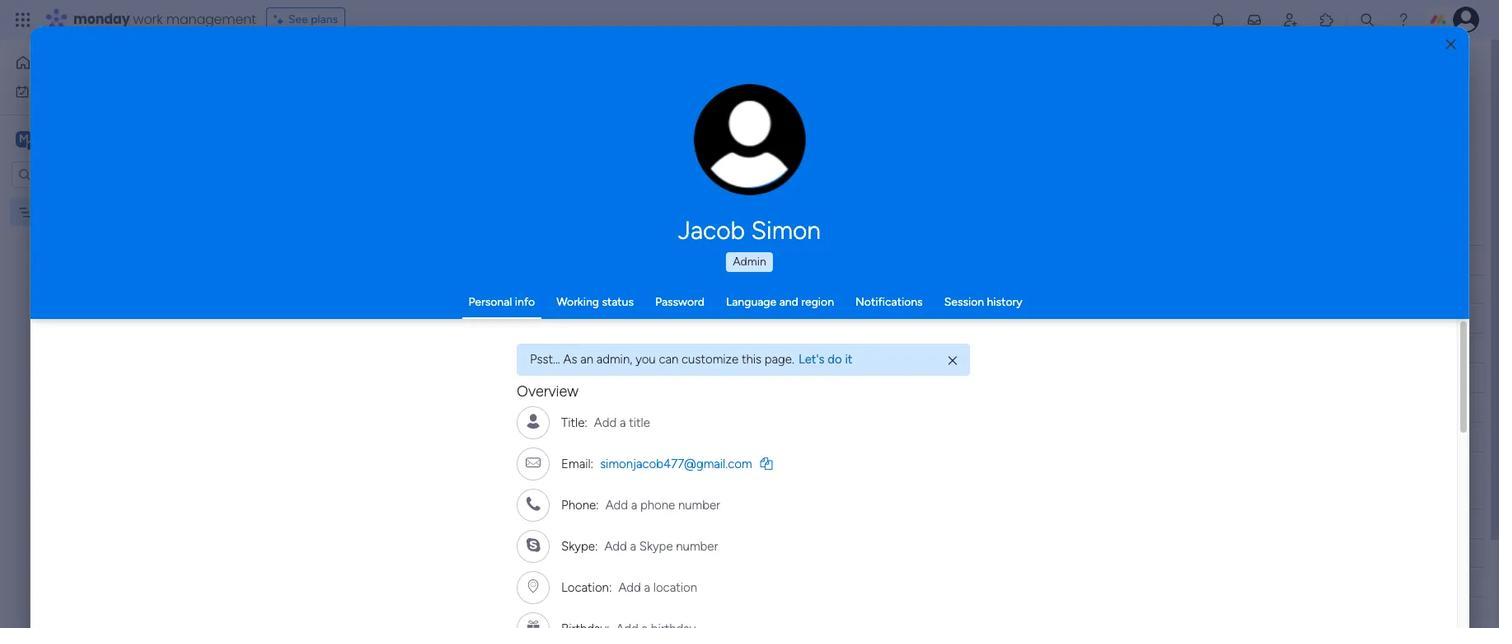 Task type: vqa. For each thing, say whether or not it's contained in the screenshot.
My associated with My work
yes



Task type: locate. For each thing, give the bounding box(es) containing it.
number
[[678, 498, 720, 513], [676, 539, 718, 554]]

jacob
[[678, 216, 745, 246]]

my inside my board list box
[[39, 205, 55, 219]]

dapulse x slim image
[[949, 353, 957, 368]]

option
[[0, 197, 210, 200]]

location
[[653, 580, 697, 595]]

nov for nov 17
[[812, 313, 832, 325]]

1 vertical spatial see
[[752, 91, 772, 105]]

session history link
[[944, 295, 1023, 309]]

inbox image
[[1246, 12, 1263, 28]]

and left keep
[[549, 92, 568, 106]]

help image
[[1396, 12, 1412, 28]]

0 vertical spatial working
[[557, 295, 599, 309]]

1 horizontal spatial and
[[780, 295, 799, 309]]

0 vertical spatial work
[[133, 10, 163, 29]]

not
[[682, 283, 702, 297]]

overview
[[517, 382, 579, 400]]

close image
[[1446, 38, 1456, 51]]

add down the "owner" field
[[605, 539, 627, 554]]

home
[[38, 55, 69, 69]]

see for see more
[[752, 91, 772, 105]]

project
[[312, 312, 349, 326]]

1 vertical spatial it
[[845, 352, 853, 367]]

status down jacob
[[696, 253, 730, 267]]

of right type
[[344, 92, 355, 106]]

0 vertical spatial status field
[[692, 251, 734, 269]]

session
[[944, 295, 984, 309]]

status
[[602, 295, 634, 309]]

my board list box
[[0, 195, 210, 448]]

it
[[740, 312, 747, 326], [845, 352, 853, 367]]

add for add a skype number
[[605, 539, 627, 554]]

Status field
[[692, 251, 734, 269], [692, 515, 734, 533]]

1 vertical spatial nov
[[811, 343, 831, 355]]

17
[[834, 313, 844, 325]]

v2 done deadline image
[[774, 341, 787, 357]]

0 horizontal spatial of
[[344, 92, 355, 106]]

add
[[594, 416, 617, 430], [606, 498, 628, 513], [605, 539, 627, 554], [619, 580, 641, 595]]

work down home
[[55, 84, 80, 98]]

3 nov from the top
[[812, 372, 832, 385]]

2 vertical spatial nov
[[812, 372, 832, 385]]

skype
[[639, 539, 673, 554]]

info
[[515, 295, 535, 309]]

a left title
[[620, 416, 626, 430]]

keep
[[571, 92, 596, 106]]

a for skype
[[630, 539, 636, 554]]

my
[[36, 84, 52, 98], [39, 205, 55, 219]]

select product image
[[15, 12, 31, 28]]

language
[[726, 295, 777, 309]]

a for location
[[644, 580, 650, 595]]

0 horizontal spatial and
[[549, 92, 568, 106]]

it right 'on'
[[740, 312, 747, 326]]

1 horizontal spatial work
[[133, 10, 163, 29]]

and left the region
[[780, 295, 799, 309]]

it right 'do'
[[845, 352, 853, 367]]

work inside button
[[55, 84, 80, 98]]

my board
[[39, 205, 87, 219]]

as
[[563, 352, 577, 367]]

0 vertical spatial see
[[288, 12, 308, 26]]

18
[[834, 343, 845, 355]]

0 vertical spatial my
[[36, 84, 52, 98]]

0 horizontal spatial working
[[557, 295, 599, 309]]

status
[[696, 253, 730, 267], [696, 516, 730, 530]]

change profile picture
[[715, 149, 785, 175]]

working
[[557, 295, 599, 309], [678, 312, 721, 326]]

working left status
[[557, 295, 599, 309]]

1 vertical spatial my
[[39, 205, 55, 219]]

see left more at the right top of page
[[752, 91, 772, 105]]

plans
[[311, 12, 338, 26]]

nov 19
[[812, 372, 845, 385]]

project 1
[[312, 312, 356, 326]]

working on it
[[678, 312, 747, 326]]

add down skype: add a skype number
[[619, 580, 641, 595]]

a
[[620, 416, 626, 430], [631, 498, 637, 513], [630, 539, 636, 554], [644, 580, 650, 595]]

password
[[655, 295, 705, 309]]

password link
[[655, 295, 705, 309]]

add right title:
[[594, 416, 617, 430]]

1 horizontal spatial see
[[752, 91, 772, 105]]

a left "phone"
[[631, 498, 637, 513]]

1 vertical spatial work
[[55, 84, 80, 98]]

hide button
[[664, 159, 725, 185]]

2 nov from the top
[[811, 343, 831, 355]]

psst...
[[530, 352, 560, 367]]

see plans button
[[266, 7, 346, 32]]

skype: add a skype number
[[561, 539, 718, 554]]

number right "phone"
[[678, 498, 720, 513]]

nov
[[812, 313, 832, 325], [811, 343, 831, 355], [812, 372, 832, 385]]

0 horizontal spatial see
[[288, 12, 308, 26]]

owner
[[600, 516, 634, 530]]

1 horizontal spatial of
[[627, 92, 638, 106]]

0 vertical spatial nov
[[812, 313, 832, 325]]

1 status from the top
[[696, 253, 730, 267]]

work
[[133, 10, 163, 29], [55, 84, 80, 98]]

1 nov from the top
[[812, 313, 832, 325]]

see left plans
[[288, 12, 308, 26]]

title: add a title
[[561, 416, 650, 430]]

2 of from the left
[[627, 92, 638, 106]]

phone: add a phone number
[[561, 498, 720, 513]]

you
[[636, 352, 656, 367]]

language and region
[[726, 295, 834, 309]]

2 status field from the top
[[692, 515, 734, 533]]

1 vertical spatial status field
[[692, 515, 734, 533]]

and
[[549, 92, 568, 106], [780, 295, 799, 309]]

notifications image
[[1210, 12, 1227, 28]]

nov for nov 19
[[812, 372, 832, 385]]

1 vertical spatial working
[[678, 312, 721, 326]]

1 horizontal spatial it
[[845, 352, 853, 367]]

workspace
[[70, 131, 135, 146]]

picture
[[733, 163, 767, 175]]

0 horizontal spatial it
[[740, 312, 747, 326]]

see inside button
[[288, 12, 308, 26]]

a left location
[[644, 580, 650, 595]]

started
[[705, 283, 743, 297]]

track
[[598, 92, 624, 106]]

a left skype at the bottom left of the page
[[630, 539, 636, 554]]

0 vertical spatial status
[[696, 253, 730, 267]]

add for add a phone number
[[606, 498, 628, 513]]

add up owner
[[606, 498, 628, 513]]

of right track
[[627, 92, 638, 106]]

1 vertical spatial number
[[676, 539, 718, 554]]

where
[[641, 92, 673, 106]]

status field down simonjacob477@gmail.com
[[692, 515, 734, 533]]

working for working status
[[557, 295, 599, 309]]

my down home
[[36, 84, 52, 98]]

notifications link
[[856, 295, 923, 309]]

main
[[38, 131, 67, 146]]

0 horizontal spatial work
[[55, 84, 80, 98]]

this
[[742, 352, 762, 367]]

language and region link
[[726, 295, 834, 309]]

number right skype at the bottom left of the page
[[676, 539, 718, 554]]

1 horizontal spatial working
[[678, 312, 721, 326]]

admin
[[733, 255, 766, 269]]

status field down jacob
[[692, 251, 734, 269]]

my left board on the left top of the page
[[39, 205, 55, 219]]

working down password
[[678, 312, 721, 326]]

0 vertical spatial it
[[740, 312, 747, 326]]

1 vertical spatial status
[[696, 516, 730, 530]]

nov left 19
[[812, 372, 832, 385]]

profile
[[755, 149, 785, 161]]

session history
[[944, 295, 1023, 309]]

more
[[774, 91, 801, 105]]

see for see plans
[[288, 12, 308, 26]]

status down simonjacob477@gmail.com
[[696, 516, 730, 530]]

change
[[715, 149, 752, 161]]

nov down the region
[[812, 313, 832, 325]]

personal info
[[469, 295, 535, 309]]

jacob simon
[[678, 216, 821, 246]]

add for add a location
[[619, 580, 641, 595]]

work for my
[[55, 84, 80, 98]]

0 vertical spatial number
[[678, 498, 720, 513]]

customize
[[682, 352, 739, 367]]

add for add a title
[[594, 416, 617, 430]]

work right monday
[[133, 10, 163, 29]]

my inside my work button
[[36, 84, 52, 98]]

nov left 18
[[811, 343, 831, 355]]

1
[[352, 312, 356, 326]]

do
[[828, 352, 842, 367]]

number for skype: add a skype number
[[676, 539, 718, 554]]

on
[[724, 312, 737, 326]]

invite members image
[[1283, 12, 1299, 28]]



Task type: describe. For each thing, give the bounding box(es) containing it.
personal info link
[[469, 295, 535, 309]]

change profile picture button
[[694, 84, 806, 196]]

your
[[676, 92, 699, 106]]

an
[[580, 352, 593, 367]]

see plans
[[288, 12, 338, 26]]

nov for nov 18
[[811, 343, 831, 355]]

stands.
[[742, 92, 779, 106]]

monday
[[73, 10, 130, 29]]

skype:
[[561, 539, 598, 554]]

workspace selection element
[[16, 129, 138, 150]]

project
[[702, 92, 739, 106]]

title:
[[561, 416, 588, 430]]

1 vertical spatial and
[[780, 295, 799, 309]]

working status
[[557, 295, 634, 309]]

jacob simon image
[[1453, 7, 1480, 33]]

done
[[699, 341, 726, 355]]

phone
[[640, 498, 675, 513]]

main workspace
[[38, 131, 135, 146]]

working for working on it
[[678, 312, 721, 326]]

page.
[[765, 352, 795, 367]]

column information image
[[746, 254, 759, 267]]

Owner field
[[596, 515, 639, 533]]

see more link
[[750, 90, 803, 106]]

simonjacob477@gmail.com
[[600, 457, 752, 472]]

manage any type of project. assign owners, set timelines and keep track of where your project stands.
[[252, 92, 779, 106]]

hide
[[691, 165, 715, 179]]

working status link
[[557, 295, 634, 309]]

board
[[57, 205, 87, 219]]

assign
[[400, 92, 435, 106]]

set
[[481, 92, 497, 106]]

history
[[987, 295, 1023, 309]]

0 vertical spatial and
[[549, 92, 568, 106]]

nov 17
[[812, 313, 844, 325]]

title
[[629, 416, 650, 430]]

project.
[[358, 92, 397, 106]]

let's
[[799, 352, 825, 367]]

management
[[166, 10, 256, 29]]

search everything image
[[1359, 12, 1376, 28]]

my work
[[36, 84, 80, 98]]

can
[[659, 352, 679, 367]]

personal
[[469, 295, 512, 309]]

notifications
[[856, 295, 923, 309]]

work for monday
[[133, 10, 163, 29]]

workspace image
[[16, 130, 32, 148]]

phone:
[[561, 498, 599, 513]]

Search in workspace field
[[35, 165, 138, 184]]

location: add a location
[[561, 580, 697, 595]]

simon
[[751, 216, 821, 246]]

m
[[19, 131, 29, 146]]

apps image
[[1319, 12, 1336, 28]]

1 status field from the top
[[692, 251, 734, 269]]

number for phone: add a phone number
[[678, 498, 720, 513]]

owners,
[[437, 92, 478, 106]]

any
[[296, 92, 314, 106]]

my for my board
[[39, 205, 55, 219]]

location:
[[561, 580, 612, 595]]

1 of from the left
[[344, 92, 355, 106]]

a for title
[[620, 416, 626, 430]]

my for my work
[[36, 84, 52, 98]]

psst... as an admin, you can customize this page. let's do it
[[530, 352, 853, 367]]

monday work management
[[73, 10, 256, 29]]

admin,
[[597, 352, 633, 367]]

stuck
[[698, 371, 728, 385]]

2 status from the top
[[696, 516, 730, 530]]

manage
[[252, 92, 293, 106]]

not started
[[682, 283, 743, 297]]

email:
[[561, 457, 594, 472]]

region
[[802, 295, 834, 309]]

19
[[834, 372, 845, 385]]

a for phone
[[631, 498, 637, 513]]

type
[[317, 92, 341, 106]]

see more
[[752, 91, 801, 105]]

my work button
[[10, 78, 177, 104]]

copied! image
[[760, 458, 773, 470]]

jacob simon button
[[523, 216, 976, 246]]

timelines
[[499, 92, 546, 106]]



